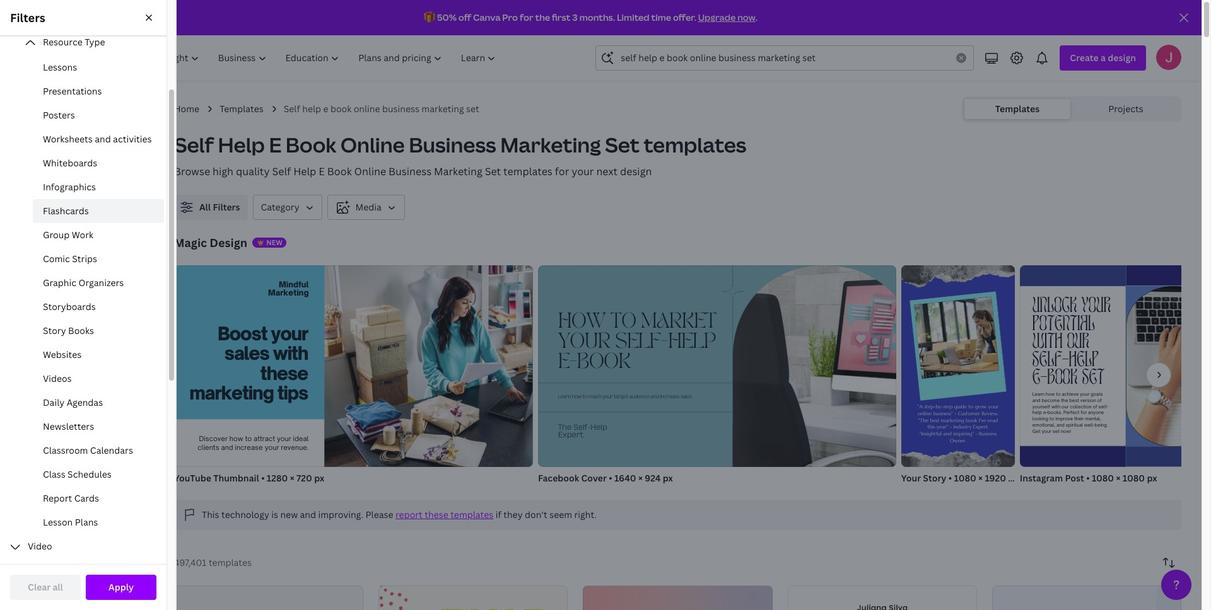 Task type: locate. For each thing, give the bounding box(es) containing it.
set up self help e book online business marketing set templates browse high quality self help e book online business marketing set templates for your next design
[[466, 103, 479, 115]]

marketing right the business
[[422, 103, 464, 115]]

px inside youtube thumbnail • 1280 × 720 px group
[[314, 473, 324, 485]]

online left the business
[[354, 103, 380, 115]]

1 vertical spatial the
[[1061, 398, 1068, 404]]

and down the posters button
[[95, 133, 111, 145]]

classroom
[[43, 445, 88, 457]]

2 1080 from the left
[[1092, 473, 1114, 485]]

how inside facebook cover • 1640 × 924 px group
[[572, 395, 581, 400]]

set inside unlock your potential with our self-help e-book set learn how to achieve your goals and become the best version of yourself with our collection of self- help e-books. perfect for anyone looking to improve their mental, emotional, and spiritual well-being. get your set now!
[[1082, 369, 1105, 390]]

help inside unlock your potential with our self-help e-book set learn how to achieve your goals and become the best version of yourself with our collection of self- help e-books. perfect for anyone looking to improve their mental, emotional, and spiritual well-being. get your set now!
[[1069, 351, 1099, 372]]

1 horizontal spatial how
[[572, 395, 581, 400]]

business
[[382, 103, 420, 115]]

2 × from the left
[[638, 473, 643, 485]]

expert. inside the self-help expert.
[[558, 432, 585, 439]]

1 horizontal spatial set
[[605, 131, 640, 158]]

classroom calendars
[[43, 445, 133, 457]]

whiteboards
[[43, 157, 97, 169]]

self- inside the how to market your self-help e-book
[[615, 333, 668, 352]]

report these templates link
[[396, 509, 494, 521]]

marketing inside youtube thumbnail • 1280 × 720 px group
[[268, 288, 309, 298]]

self up browse
[[174, 131, 214, 158]]

photos
[[43, 237, 73, 249]]

self- right the at bottom left
[[573, 424, 591, 431]]

online
[[341, 131, 405, 158], [354, 165, 386, 179]]

- right year"
[[950, 424, 952, 431]]

instagram post • 1080 × 1080 px
[[1020, 473, 1157, 485]]

1 vertical spatial e
[[319, 165, 325, 179]]

red simple self-help book cover image
[[174, 586, 364, 611]]

e-
[[1043, 410, 1048, 416]]

these inside "boost your sales with these marketing tips"
[[260, 362, 308, 384]]

facebook
[[538, 473, 579, 485]]

your up 'review.'
[[988, 404, 999, 410]]

seem
[[550, 509, 572, 521]]

yellow minimalist self-help book cover image
[[788, 586, 977, 611]]

3 px from the left
[[1008, 473, 1019, 485]]

report
[[43, 493, 72, 505]]

all up magic design
[[199, 201, 211, 213]]

comic strips button
[[33, 247, 164, 271]]

"the
[[918, 418, 929, 424]]

None search field
[[596, 45, 974, 71]]

story up websites
[[43, 325, 66, 337]]

0 horizontal spatial all
[[43, 208, 54, 220]]

self help e book online business marketing set
[[284, 103, 479, 115]]

newsletters button
[[33, 415, 164, 439]]

the inside unlock your potential with our self-help e-book set learn how to achieve your goals and become the best version of yourself with our collection of self- help e-books. perfect for anyone looking to improve their mental, emotional, and spiritual well-being. get your set now!
[[1061, 398, 1068, 404]]

your story • 1080 × 1920 px group
[[890, 257, 1031, 485]]

• left 1280
[[261, 473, 265, 485]]

0 vertical spatial canva
[[473, 11, 501, 23]]

for left next
[[555, 165, 569, 179]]

1 vertical spatial online
[[918, 411, 932, 417]]

story down "insightful
[[923, 473, 947, 485]]

learn how to reach your target audience and increase sales.
[[558, 395, 692, 400]]

0 horizontal spatial online
[[354, 103, 380, 115]]

templates
[[220, 103, 264, 115], [995, 103, 1040, 115], [72, 353, 116, 365]]

back to home
[[40, 178, 99, 190]]

e- down how
[[558, 353, 577, 372]]

with left our
[[1033, 333, 1063, 354]]

and inside "a step-by-step guide to grow your online business" - customer review. "the best marketing book i've read this year" - industry expert. "insightful and inspiring" - business owner.
[[943, 431, 952, 437]]

1 vertical spatial help
[[1033, 410, 1042, 416]]

• inside your story • 1080 × 1920 px group
[[949, 473, 952, 485]]

• right post
[[1087, 473, 1090, 485]]

• down owner.
[[949, 473, 952, 485]]

the left first
[[535, 11, 550, 23]]

group
[[43, 229, 70, 241]]

anyone
[[1088, 410, 1104, 416]]

home left templates link
[[174, 103, 199, 115]]

your down emotional,
[[1042, 429, 1052, 434]]

0 horizontal spatial learn
[[558, 395, 571, 400]]

2 horizontal spatial 1080
[[1123, 473, 1145, 485]]

0 vertical spatial online
[[354, 103, 380, 115]]

• inside instagram post • 1080 × 1080 px group
[[1087, 473, 1090, 485]]

facebook cover • 1640 × 924 px
[[538, 473, 673, 485]]

for left first
[[520, 11, 534, 23]]

1 vertical spatial increase
[[235, 444, 263, 452]]

2 horizontal spatial for
[[1081, 410, 1087, 416]]

you
[[83, 323, 99, 335]]

px inside your story • 1080 × 1920 px group
[[1008, 473, 1019, 485]]

book inside unlock your potential with our self-help e-book set learn how to achieve your goals and become the best version of yourself with our collection of self- help e-books. perfect for anyone looking to improve their mental, emotional, and spiritual well-being. get your set now!
[[1047, 369, 1078, 390]]

magic design
[[174, 235, 247, 250]]

black and pink geometric lines self help book cover image
[[583, 586, 773, 611]]

2 horizontal spatial self-
[[1033, 351, 1069, 372]]

e- inside unlock your potential with our self-help e-book set learn how to achieve your goals and become the best version of yourself with our collection of self- help e-books. perfect for anyone looking to improve their mental, emotional, and spiritual well-being. get your set now!
[[1033, 369, 1047, 390]]

0 vertical spatial pro
[[502, 11, 518, 23]]

expert. down the at bottom left
[[558, 432, 585, 439]]

1 vertical spatial filters
[[213, 201, 240, 213]]

1 horizontal spatial learn
[[1033, 392, 1045, 397]]

0 horizontal spatial e
[[269, 131, 282, 158]]

these right report
[[425, 509, 448, 521]]

your right reach
[[602, 395, 613, 400]]

1 vertical spatial self
[[174, 131, 214, 158]]

apply
[[109, 582, 134, 594]]

0 horizontal spatial help
[[302, 103, 321, 115]]

filters
[[10, 10, 45, 25], [213, 201, 240, 213]]

self- down potential
[[1033, 351, 1069, 372]]

post
[[1065, 473, 1084, 485]]

boost your sales with these marketing tips
[[189, 323, 308, 404]]

youtube
[[174, 473, 211, 485]]

all inside button
[[199, 201, 211, 213]]

daily
[[43, 397, 64, 409]]

business up media button
[[389, 165, 432, 179]]

4 px from the left
[[1147, 473, 1157, 485]]

get up 'whiteboards'
[[59, 143, 74, 155]]

1 horizontal spatial help
[[1033, 410, 1042, 416]]

• inside facebook cover • 1640 × 924 px group
[[609, 473, 612, 485]]

help up goals
[[1069, 351, 1099, 372]]

colourful self help development book cover image
[[379, 586, 568, 611]]

book inside "a step-by-step guide to grow your online business" - customer review. "the best marketing book i've read this year" - industry expert. "insightful and inspiring" - business owner.
[[966, 418, 977, 424]]

3 1080 from the left
[[1123, 473, 1145, 485]]

1 × from the left
[[290, 473, 294, 485]]

0 vertical spatial story
[[43, 325, 66, 337]]

how
[[558, 313, 606, 332]]

1 horizontal spatial the
[[1061, 398, 1068, 404]]

and up yourself
[[1033, 398, 1041, 404]]

audience
[[629, 395, 650, 400]]

with for marketing
[[273, 343, 308, 365]]

resource
[[43, 36, 82, 48]]

these down boost
[[260, 362, 308, 384]]

create
[[40, 581, 69, 593]]

1 horizontal spatial best
[[1070, 398, 1079, 404]]

- right inspiring"
[[976, 431, 978, 437]]

best inside "a step-by-step guide to grow your online business" - customer review. "the best marketing book i've read this year" - industry expert. "insightful and inspiring" - business owner.
[[930, 418, 940, 424]]

1 vertical spatial canva
[[77, 143, 103, 155]]

1 horizontal spatial story
[[923, 473, 947, 485]]

your inside self help e book online business marketing set templates browse high quality self help e book online business marketing set templates for your next design
[[572, 165, 594, 179]]

px inside instagram post • 1080 × 1080 px group
[[1147, 473, 1157, 485]]

0 vertical spatial self
[[284, 103, 300, 115]]

story books
[[43, 325, 94, 337]]

to left reach
[[582, 395, 587, 400]]

expert.
[[973, 424, 989, 431], [558, 432, 585, 439]]

for down collection at right bottom
[[1081, 410, 1087, 416]]

best down achieve
[[1070, 398, 1079, 404]]

your down "insightful
[[901, 473, 921, 485]]

increase down attract
[[235, 444, 263, 452]]

1 horizontal spatial get
[[1033, 429, 1041, 434]]

top level navigation element
[[111, 45, 507, 71]]

to left attract
[[245, 435, 252, 443]]

1 horizontal spatial e-
[[1033, 369, 1047, 390]]

your left 'content'
[[18, 300, 35, 310]]

0 vertical spatial get
[[59, 143, 74, 155]]

schedules
[[68, 469, 112, 481]]

market
[[641, 313, 716, 332]]

1 vertical spatial expert.
[[558, 432, 585, 439]]

0 vertical spatial expert.
[[973, 424, 989, 431]]

with up tips
[[273, 343, 308, 365]]

book right e
[[331, 103, 352, 115]]

your down how
[[558, 333, 611, 352]]

help down market on the right bottom
[[668, 333, 716, 352]]

projects
[[1109, 103, 1144, 115]]

× left "720"
[[290, 473, 294, 485]]

× for 1080
[[1116, 473, 1121, 485]]

lesson plans button
[[33, 511, 164, 535]]

templates inside brand templates link
[[72, 353, 116, 365]]

px for your story • 1080 × 1920 px
[[1008, 473, 1019, 485]]

1 vertical spatial for
[[555, 165, 569, 179]]

get down emotional,
[[1033, 429, 1041, 434]]

0 vertical spatial the
[[535, 11, 550, 23]]

1 horizontal spatial for
[[555, 165, 569, 179]]

learn up yourself
[[1033, 392, 1045, 397]]

how inside discover how to attract your ideal clients and increase your revenue.
[[230, 435, 243, 443]]

youtube thumbnail • 1280 × 720 px group
[[174, 266, 533, 485]]

best up this
[[930, 418, 940, 424]]

online down self help e book online business marketing set
[[341, 131, 405, 158]]

• right free
[[69, 115, 72, 126]]

2 horizontal spatial how
[[1046, 392, 1055, 397]]

1 horizontal spatial these
[[425, 509, 448, 521]]

well-
[[1084, 423, 1095, 428]]

3 × from the left
[[979, 473, 983, 485]]

1 horizontal spatial templates
[[220, 103, 264, 115]]

1 horizontal spatial expert.
[[973, 424, 989, 431]]

home link
[[174, 102, 199, 116]]

back to home link
[[10, 172, 164, 197]]

your down attract
[[265, 444, 279, 452]]

• for instagram post • 1080 × 1080 px
[[1087, 473, 1090, 485]]

and down year"
[[943, 431, 952, 437]]

these
[[260, 362, 308, 384], [425, 509, 448, 521]]

how up become
[[1046, 392, 1055, 397]]

- down guide
[[954, 411, 957, 417]]

to right "back"
[[63, 178, 72, 190]]

how left reach
[[572, 395, 581, 400]]

1 horizontal spatial set
[[1053, 429, 1060, 434]]

grow
[[975, 404, 987, 410]]

home down whiteboards button
[[74, 178, 99, 190]]

attract
[[254, 435, 275, 443]]

help left e
[[302, 103, 321, 115]]

get inside button
[[59, 143, 74, 155]]

e up category button
[[319, 165, 325, 179]]

0 horizontal spatial self-
[[573, 424, 591, 431]]

0 horizontal spatial best
[[930, 418, 940, 424]]

your inside group
[[901, 473, 921, 485]]

1 horizontal spatial book
[[577, 353, 631, 372]]

• left the 1640
[[609, 473, 612, 485]]

2 horizontal spatial marketing
[[500, 131, 601, 158]]

to inside the how to market your self-help e-book
[[611, 313, 636, 332]]

clients
[[198, 444, 219, 452]]

expert. down i've
[[973, 424, 989, 431]]

2 vertical spatial book
[[1047, 369, 1078, 390]]

0 horizontal spatial expert.
[[558, 432, 585, 439]]

set inside unlock your potential with our self-help e-book set learn how to achieve your goals and become the best version of yourself with our collection of self- help e-books. perfect for anyone looking to improve their mental, emotional, and spiritual well-being. get your set now!
[[1053, 429, 1060, 434]]

class schedules
[[43, 469, 112, 481]]

1 horizontal spatial pro
[[502, 11, 518, 23]]

2 px from the left
[[663, 473, 673, 485]]

e- up become
[[1033, 369, 1047, 390]]

• for facebook cover • 1640 × 924 px
[[609, 473, 612, 485]]

0 vertical spatial book
[[331, 103, 352, 115]]

your up revenue.
[[277, 435, 291, 443]]

templates link
[[220, 102, 264, 116]]

0 vertical spatial marketing
[[422, 103, 464, 115]]

1 vertical spatial best
[[930, 418, 940, 424]]

report cards
[[43, 493, 99, 505]]

the self-help expert.
[[558, 424, 607, 439]]

0 horizontal spatial marketing
[[189, 382, 273, 404]]

how for target
[[572, 395, 581, 400]]

all up group
[[43, 208, 54, 220]]

• for youtube thumbnail • 1280 × 720 px
[[261, 473, 265, 485]]

help inside the self-help expert.
[[591, 424, 607, 431]]

to inside back to home link
[[63, 178, 72, 190]]

and right new
[[300, 509, 316, 521]]

0 horizontal spatial how
[[230, 435, 243, 443]]

industry
[[953, 424, 972, 431]]

get
[[59, 143, 74, 155], [1033, 429, 1041, 434]]

0 horizontal spatial marketing
[[268, 288, 309, 298]]

4 × from the left
[[1116, 473, 1121, 485]]

🎁
[[424, 11, 435, 23]]

1080 for post
[[1092, 473, 1114, 485]]

0 vertical spatial increase
[[660, 395, 680, 400]]

how to market your self-help e-book
[[558, 313, 716, 372]]

resource type
[[43, 36, 105, 48]]

daily agendas
[[43, 397, 103, 409]]

for inside self help e book online business marketing set templates browse high quality self help e book online business marketing set templates for your next design
[[555, 165, 569, 179]]

× left 924
[[638, 473, 643, 485]]

infographics
[[43, 181, 96, 193]]

how right discover
[[230, 435, 243, 443]]

best inside unlock your potential with our self-help e-book set learn how to achieve your goals and become the best version of yourself with our collection of self- help e-books. perfect for anyone looking to improve their mental, emotional, and spiritual well-being. get your set now!
[[1070, 398, 1079, 404]]

self left e
[[284, 103, 300, 115]]

1 horizontal spatial marketing
[[422, 103, 464, 115]]

2 vertical spatial book
[[966, 418, 977, 424]]

and
[[95, 133, 111, 145], [651, 395, 659, 400], [1033, 398, 1041, 404], [1057, 423, 1065, 428], [943, 431, 952, 437], [221, 444, 233, 452], [300, 509, 316, 521]]

0 vertical spatial home
[[174, 103, 199, 115]]

the up "our"
[[1061, 398, 1068, 404]]

1 horizontal spatial self-
[[615, 333, 668, 352]]

marketing down business"
[[941, 418, 964, 424]]

1 horizontal spatial online
[[918, 411, 932, 417]]

book
[[331, 103, 352, 115], [577, 353, 631, 372], [966, 418, 977, 424]]

2 vertical spatial -
[[976, 431, 978, 437]]

1 horizontal spatial e
[[319, 165, 325, 179]]

learn inside facebook cover • 1640 × 924 px group
[[558, 395, 571, 400]]

increase inside discover how to attract your ideal clients and increase your revenue.
[[235, 444, 263, 452]]

online up "the
[[918, 411, 932, 417]]

your up our
[[1082, 297, 1111, 318]]

0 horizontal spatial for
[[520, 11, 534, 23]]

content
[[36, 300, 66, 310]]

1 px from the left
[[314, 473, 324, 485]]

websites button
[[33, 343, 164, 367]]

filters up resource
[[10, 10, 45, 25]]

creators
[[44, 323, 81, 335]]

px inside facebook cover • 1640 × 924 px group
[[663, 473, 673, 485]]

ideal
[[293, 435, 309, 443]]

and inside button
[[95, 133, 111, 145]]

× right post
[[1116, 473, 1121, 485]]

how inside unlock your potential with our self-help e-book set learn how to achieve your goals and become the best version of yourself with our collection of self- help e-books. perfect for anyone looking to improve their mental, emotional, and spiritual well-being. get your set now!
[[1046, 392, 1055, 397]]

your left next
[[572, 165, 594, 179]]

clear all
[[28, 582, 63, 594]]

book up reach
[[577, 353, 631, 372]]

collection
[[1070, 404, 1092, 410]]

self for help
[[174, 131, 214, 158]]

0 vertical spatial best
[[1070, 398, 1079, 404]]

1 vertical spatial book
[[577, 353, 631, 372]]

help up looking
[[1033, 410, 1042, 416]]

1 1080 from the left
[[954, 473, 977, 485]]

2 vertical spatial for
[[1081, 410, 1087, 416]]

1 vertical spatial set
[[1053, 429, 1060, 434]]

px for facebook cover • 1640 × 924 px
[[663, 473, 673, 485]]

0 horizontal spatial increase
[[235, 444, 263, 452]]

1 vertical spatial marketing
[[189, 382, 273, 404]]

0 vertical spatial marketing
[[500, 131, 601, 158]]

0 horizontal spatial -
[[950, 424, 952, 431]]

worksheets and activities button
[[33, 127, 164, 151]]

daily agendas button
[[33, 391, 164, 415]]

1 horizontal spatial all
[[199, 201, 211, 213]]

self- down market on the right bottom
[[615, 333, 668, 352]]

× for 1920
[[979, 473, 983, 485]]

your down mindful marketing
[[271, 323, 308, 345]]

new
[[266, 238, 282, 247]]

to right how
[[611, 313, 636, 332]]

free
[[50, 115, 66, 126]]

thumbnail
[[213, 473, 259, 485]]

0 vertical spatial set
[[605, 131, 640, 158]]

help down reach
[[591, 424, 607, 431]]

report cards button
[[33, 487, 164, 511]]

reach
[[588, 395, 601, 400]]

2 horizontal spatial templates
[[995, 103, 1040, 115]]

guide
[[954, 404, 967, 410]]

blue minimalist business e-book instagram story image
[[992, 586, 1182, 611]]

and down discover
[[221, 444, 233, 452]]

worksheets and activities
[[43, 133, 152, 145]]

0 vertical spatial these
[[260, 362, 308, 384]]

× left 1920
[[979, 473, 983, 485]]

2 horizontal spatial set
[[1082, 369, 1105, 390]]

book down e
[[286, 131, 336, 158]]

your inside "boost your sales with these marketing tips"
[[271, 323, 308, 345]]

2 vertical spatial set
[[1082, 369, 1105, 390]]

free •
[[50, 115, 72, 126]]

of up anyone
[[1093, 404, 1097, 410]]

1 horizontal spatial -
[[954, 411, 957, 417]]

business down read
[[979, 431, 997, 437]]

0 horizontal spatial templates
[[72, 353, 116, 365]]

0 horizontal spatial get
[[59, 143, 74, 155]]

follow
[[101, 323, 129, 335]]

of down goals
[[1098, 398, 1102, 404]]

all
[[199, 201, 211, 213], [43, 208, 54, 220]]

self right quality
[[272, 165, 291, 179]]

your
[[572, 165, 594, 179], [271, 323, 308, 345], [1080, 392, 1090, 397], [602, 395, 613, 400], [988, 404, 999, 410], [1042, 429, 1052, 434], [277, 435, 291, 443], [265, 444, 279, 452]]

-
[[954, 411, 957, 417], [950, 424, 952, 431], [976, 431, 978, 437]]

self help e book online business marketing set templates browse high quality self help e book online business marketing set templates for your next design
[[174, 131, 747, 179]]

• inside youtube thumbnail • 1280 × 720 px group
[[261, 473, 265, 485]]

self
[[284, 103, 300, 115], [174, 131, 214, 158], [272, 165, 291, 179]]

to up customer
[[969, 404, 974, 410]]

0 vertical spatial help
[[302, 103, 321, 115]]

emotional,
[[1033, 423, 1055, 428]]

book up achieve
[[1047, 369, 1078, 390]]

px for youtube thumbnail • 1280 × 720 px
[[314, 473, 324, 485]]

learn inside unlock your potential with our self-help e-book set learn how to achieve your goals and become the best version of yourself with our collection of self- help e-books. perfect for anyone looking to improve their mental, emotional, and spiritual well-being. get your set now!
[[1033, 392, 1045, 397]]

business inside "a step-by-step guide to grow your online business" - customer review. "the best marketing book i've read this year" - industry expert. "insightful and inspiring" - business owner.
[[979, 431, 997, 437]]

please
[[366, 509, 393, 521]]

1 vertical spatial pro
[[105, 143, 120, 155]]

and right the audience
[[651, 395, 659, 400]]

book inside the how to market your self-help e-book
[[577, 353, 631, 372]]

0 vertical spatial set
[[466, 103, 479, 115]]

online up media
[[354, 165, 386, 179]]

set left now!
[[1053, 429, 1060, 434]]

1 vertical spatial marketing
[[434, 165, 482, 179]]

filters up design on the left
[[213, 201, 240, 213]]

marketing inside "a step-by-step guide to grow your online business" - customer review. "the best marketing book i've read this year" - industry expert. "insightful and inspiring" - business owner.
[[941, 418, 964, 424]]

with inside "boost your sales with these marketing tips"
[[273, 343, 308, 365]]

photos link
[[18, 231, 156, 255]]

learn left reach
[[558, 395, 571, 400]]

increase inside facebook cover • 1640 × 924 px group
[[660, 395, 680, 400]]

increase left sales.
[[660, 395, 680, 400]]

help up quality
[[218, 131, 265, 158]]

1 horizontal spatial filters
[[213, 201, 240, 213]]



Task type: describe. For each thing, give the bounding box(es) containing it.
unlock your potential with our self-help e-book set learn how to achieve your goals and become the best version of yourself with our collection of self- help e-books. perfect for anyone looking to improve their mental, emotional, and spiritual well-being. get your set now!
[[1033, 297, 1111, 434]]

new
[[280, 509, 298, 521]]

e- inside the how to market your self-help e-book
[[558, 353, 577, 372]]

expert. inside "a step-by-step guide to grow your online business" - customer review. "the best marketing book i've read this year" - industry expert. "insightful and inspiring" - business owner.
[[973, 424, 989, 431]]

business"
[[933, 411, 953, 417]]

all filters button
[[174, 195, 248, 220]]

× for 924
[[638, 473, 643, 485]]

50%
[[437, 11, 457, 23]]

whiteboards button
[[33, 151, 164, 175]]

0 vertical spatial book
[[286, 131, 336, 158]]

youtube thumbnail • 1280 × 720 px
[[174, 473, 324, 485]]

canva inside get canva pro button
[[77, 143, 103, 155]]

upgrade
[[698, 11, 736, 23]]

cover
[[581, 473, 607, 485]]

boost
[[218, 323, 267, 345]]

class
[[43, 469, 65, 481]]

magic
[[174, 235, 207, 250]]

increase for ideal
[[235, 444, 263, 452]]

and inside facebook cover • 1640 × 924 px group
[[651, 395, 659, 400]]

creators you follow link
[[10, 317, 164, 342]]

design
[[210, 235, 247, 250]]

1280
[[267, 473, 288, 485]]

0 horizontal spatial the
[[535, 11, 550, 23]]

and down improve
[[1057, 423, 1065, 428]]

your inside the how to market your self-help e-book
[[558, 333, 611, 352]]

0 vertical spatial business
[[409, 131, 496, 158]]

perfect
[[1064, 410, 1080, 416]]

sales.
[[681, 395, 692, 400]]

discover
[[199, 435, 228, 443]]

get inside unlock your potential with our self-help e-book set learn how to achieve your goals and become the best version of yourself with our collection of self- help e-books. perfect for anyone looking to improve their mental, emotional, and spiritual well-being. get your set now!
[[1033, 429, 1041, 434]]

flashcards
[[43, 205, 89, 217]]

1080 for story
[[954, 473, 977, 485]]

self- inside the self-help expert.
[[573, 424, 591, 431]]

owner.
[[950, 438, 967, 444]]

497,401 templates
[[174, 557, 252, 569]]

with for self-
[[1033, 333, 1063, 354]]

0 horizontal spatial set
[[466, 103, 479, 115]]

cards
[[74, 493, 99, 505]]

class schedules button
[[33, 463, 164, 487]]

self for help
[[284, 103, 300, 115]]

creators you follow
[[44, 323, 129, 335]]

all templates link
[[18, 202, 156, 226]]

our
[[1067, 333, 1090, 354]]

comic strips
[[43, 253, 97, 265]]

marketing inside "boost your sales with these marketing tips"
[[189, 382, 273, 404]]

your up version
[[1080, 392, 1090, 397]]

personal
[[50, 102, 88, 114]]

videos button
[[33, 367, 164, 391]]

target
[[614, 395, 628, 400]]

0 vertical spatial filters
[[10, 10, 45, 25]]

1 horizontal spatial marketing
[[434, 165, 482, 179]]

presentations button
[[33, 79, 164, 103]]

1 vertical spatial book
[[327, 165, 352, 179]]

px for instagram post • 1080 × 1080 px
[[1147, 473, 1157, 485]]

time
[[651, 11, 671, 23]]

pro inside button
[[105, 143, 120, 155]]

all
[[53, 582, 63, 594]]

discover how to attract your ideal clients and increase your revenue.
[[198, 435, 309, 452]]

0 vertical spatial online
[[341, 131, 405, 158]]

next
[[596, 165, 618, 179]]

0 horizontal spatial set
[[485, 165, 501, 179]]

.
[[756, 11, 758, 23]]

0 vertical spatial -
[[954, 411, 957, 417]]

category
[[261, 201, 299, 213]]

sales
[[224, 343, 269, 365]]

mindful marketing
[[268, 280, 309, 298]]

media
[[356, 201, 382, 213]]

for inside unlock your potential with our self-help e-book set learn how to achieve your goals and become the best version of yourself with our collection of self- help e-books. perfect for anyone looking to improve their mental, emotional, and spiritual well-being. get your set now!
[[1081, 410, 1087, 416]]

online inside "a step-by-step guide to grow your online business" - customer review. "the best marketing book i've read this year" - industry expert. "insightful and inspiring" - business owner.
[[918, 411, 932, 417]]

videos
[[43, 373, 72, 385]]

to up become
[[1056, 392, 1061, 397]]

help inside the how to market your self-help e-book
[[668, 333, 716, 352]]

lesson plans
[[43, 517, 98, 529]]

apply button
[[86, 575, 156, 601]]

achieve
[[1062, 392, 1079, 397]]

posters
[[43, 109, 75, 121]]

all for all filters
[[199, 201, 211, 213]]

help up category button
[[293, 165, 316, 179]]

high
[[213, 165, 233, 179]]

books
[[68, 325, 94, 337]]

story inside group
[[923, 473, 947, 485]]

0 vertical spatial of
[[1098, 398, 1102, 404]]

to inside "a step-by-step guide to grow your online business" - customer review. "the best marketing book i've read this year" - industry expert. "insightful and inspiring" - business owner.
[[969, 404, 974, 410]]

worksheets
[[43, 133, 93, 145]]

group work
[[43, 229, 93, 241]]

"a
[[918, 404, 923, 410]]

1 vertical spatial these
[[425, 509, 448, 521]]

1920
[[985, 473, 1006, 485]]

looking
[[1033, 416, 1049, 422]]

and inside discover how to attract your ideal clients and increase your revenue.
[[221, 444, 233, 452]]

your inside facebook cover • 1640 × 924 px group
[[602, 395, 613, 400]]

your inside unlock your potential with our self-help e-book set learn how to achieve your goals and become the best version of yourself with our collection of self- help e-books. perfect for anyone looking to improve their mental, emotional, and spiritual well-being. get your set now!
[[1082, 297, 1111, 318]]

• for your story • 1080 × 1920 px
[[949, 473, 952, 485]]

help inside unlock your potential with our self-help e-book set learn how to achieve your goals and become the best version of yourself with our collection of self- help e-books. perfect for anyone looking to improve their mental, emotional, and spiritual well-being. get your set now!
[[1033, 410, 1042, 416]]

clear all button
[[10, 575, 81, 601]]

goals
[[1091, 392, 1103, 397]]

0 vertical spatial for
[[520, 11, 534, 23]]

report
[[396, 509, 423, 521]]

2 vertical spatial self
[[272, 165, 291, 179]]

this
[[202, 509, 219, 521]]

1 vertical spatial home
[[74, 178, 99, 190]]

1 vertical spatial of
[[1093, 404, 1097, 410]]

0 horizontal spatial book
[[331, 103, 352, 115]]

plans
[[75, 517, 98, 529]]

to down books.
[[1050, 416, 1054, 422]]

video button
[[3, 535, 164, 560]]

brand templates link
[[10, 347, 164, 372]]

quality
[[236, 165, 270, 179]]

1 horizontal spatial home
[[174, 103, 199, 115]]

create a team button
[[10, 575, 164, 600]]

their
[[1074, 416, 1084, 422]]

increase for target
[[660, 395, 680, 400]]

improve
[[1056, 416, 1073, 422]]

review.
[[982, 411, 999, 417]]

get canva pro button
[[10, 138, 164, 162]]

inspiring"
[[953, 431, 974, 437]]

unlock
[[1033, 297, 1077, 318]]

1 vertical spatial online
[[354, 165, 386, 179]]

browse
[[174, 165, 210, 179]]

all for all templates
[[43, 208, 54, 220]]

spiritual
[[1066, 423, 1083, 428]]

story inside button
[[43, 325, 66, 337]]

offer.
[[673, 11, 696, 23]]

1 vertical spatial business
[[389, 165, 432, 179]]

technology
[[221, 509, 269, 521]]

icons
[[43, 266, 66, 278]]

to inside discover how to attract your ideal clients and increase your revenue.
[[245, 435, 252, 443]]

off
[[459, 11, 471, 23]]

with up books.
[[1052, 404, 1060, 410]]

graphic
[[43, 277, 76, 289]]

0 vertical spatial e
[[269, 131, 282, 158]]

× for 720
[[290, 473, 294, 485]]

self- inside unlock your potential with our self-help e-book set learn how to achieve your goals and become the best version of yourself with our collection of self- help e-books. perfect for anyone looking to improve their mental, emotional, and spiritual well-being. get your set now!
[[1033, 351, 1069, 372]]

facebook cover • 1640 × 924 px group
[[538, 266, 917, 485]]

497,401
[[174, 557, 207, 569]]

instagram post • 1080 × 1080 px group
[[1020, 266, 1211, 485]]

icons link
[[18, 260, 156, 284]]

if
[[496, 509, 501, 521]]

potential
[[1033, 315, 1095, 336]]

your inside "a step-by-step guide to grow your online business" - customer review. "the best marketing book i've read this year" - industry expert. "insightful and inspiring" - business owner.
[[988, 404, 999, 410]]

revenue.
[[281, 444, 309, 452]]

filters inside button
[[213, 201, 240, 213]]

how for ideal
[[230, 435, 243, 443]]

first
[[552, 11, 571, 23]]



Task type: vqa. For each thing, say whether or not it's contained in the screenshot.
the left 'Filters'
yes



